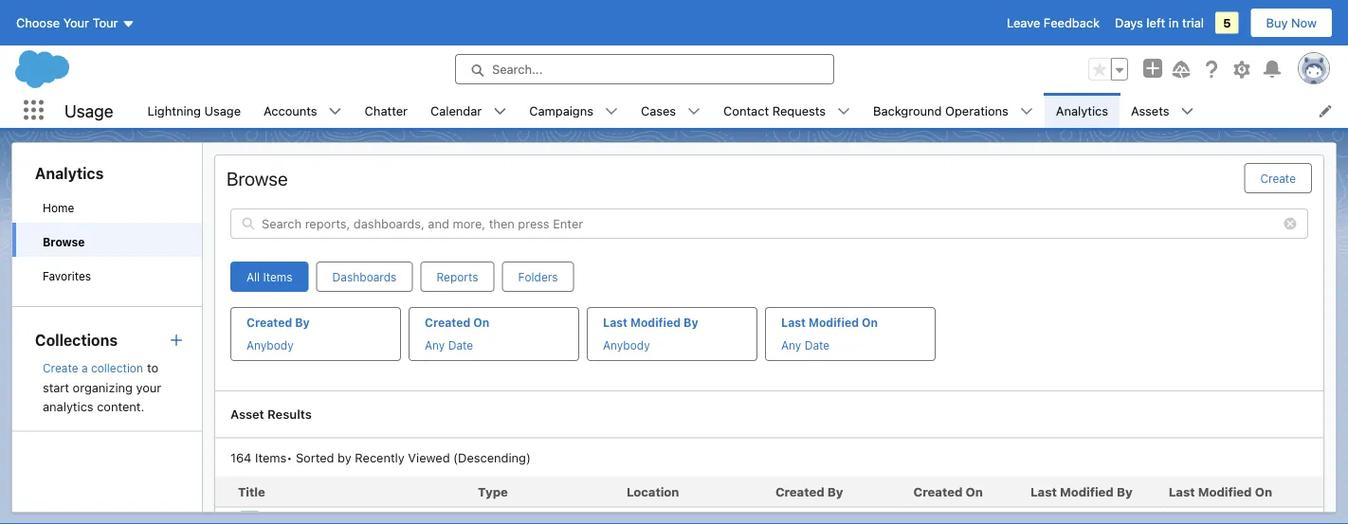 Task type: describe. For each thing, give the bounding box(es) containing it.
chatter
[[365, 103, 408, 118]]

text default image for assets
[[1181, 105, 1194, 118]]

leave
[[1007, 16, 1040, 30]]

contact
[[723, 103, 769, 118]]

chatter link
[[353, 93, 419, 128]]

contact requests link
[[712, 93, 837, 128]]

buy now
[[1266, 16, 1317, 30]]

assets
[[1131, 103, 1169, 118]]

usage inside list
[[204, 103, 241, 118]]

accounts link
[[252, 93, 329, 128]]

operations
[[945, 103, 1009, 118]]

days left in trial
[[1115, 16, 1204, 30]]

text default image for campaigns
[[605, 105, 618, 118]]

text default image for cases
[[687, 105, 701, 118]]

trial
[[1182, 16, 1204, 30]]

background
[[873, 103, 942, 118]]

list containing lightning usage
[[136, 93, 1348, 128]]

buy now button
[[1250, 8, 1333, 38]]

days
[[1115, 16, 1143, 30]]

background operations link
[[862, 93, 1020, 128]]

search...
[[492, 62, 543, 76]]

your
[[63, 16, 89, 30]]

assets link
[[1120, 93, 1181, 128]]

accounts list item
[[252, 93, 353, 128]]

lightning usage
[[147, 103, 241, 118]]

campaigns
[[529, 103, 593, 118]]

cases list item
[[629, 93, 712, 128]]

calendar
[[430, 103, 482, 118]]

choose your tour
[[16, 16, 118, 30]]

campaigns link
[[518, 93, 605, 128]]

leave feedback
[[1007, 16, 1100, 30]]

assets list item
[[1120, 93, 1205, 128]]

background operations list item
[[862, 93, 1045, 128]]

in
[[1169, 16, 1179, 30]]



Task type: vqa. For each thing, say whether or not it's contained in the screenshot.
Forecasts
no



Task type: locate. For each thing, give the bounding box(es) containing it.
text default image
[[329, 105, 342, 118], [493, 105, 506, 118], [605, 105, 618, 118]]

text default image right assets
[[1181, 105, 1194, 118]]

2 text default image from the left
[[837, 105, 850, 118]]

now
[[1291, 16, 1317, 30]]

analytics link
[[1045, 93, 1120, 128]]

text default image for accounts
[[329, 105, 342, 118]]

cases link
[[629, 93, 687, 128]]

lightning usage link
[[136, 93, 252, 128]]

text default image for contact requests
[[837, 105, 850, 118]]

1 horizontal spatial text default image
[[493, 105, 506, 118]]

feedback
[[1044, 16, 1100, 30]]

text default image inside background operations list item
[[1020, 105, 1033, 118]]

text default image
[[687, 105, 701, 118], [837, 105, 850, 118], [1020, 105, 1033, 118], [1181, 105, 1194, 118]]

text default image for calendar
[[493, 105, 506, 118]]

calendar link
[[419, 93, 493, 128]]

usage right lightning
[[204, 103, 241, 118]]

text default image left cases
[[605, 105, 618, 118]]

text default image inside the "campaigns" list item
[[605, 105, 618, 118]]

cases
[[641, 103, 676, 118]]

contact requests list item
[[712, 93, 862, 128]]

text default image right operations
[[1020, 105, 1033, 118]]

text default image inside accounts list item
[[329, 105, 342, 118]]

search... button
[[455, 54, 834, 84]]

lightning
[[147, 103, 201, 118]]

1 text default image from the left
[[329, 105, 342, 118]]

calendar list item
[[419, 93, 518, 128]]

2 horizontal spatial text default image
[[605, 105, 618, 118]]

choose your tour button
[[15, 8, 136, 38]]

accounts
[[264, 103, 317, 118]]

contact requests
[[723, 103, 826, 118]]

3 text default image from the left
[[1020, 105, 1033, 118]]

buy
[[1266, 16, 1288, 30]]

usage
[[64, 100, 113, 121], [204, 103, 241, 118]]

0 horizontal spatial text default image
[[329, 105, 342, 118]]

group
[[1088, 58, 1128, 81]]

text default image right cases
[[687, 105, 701, 118]]

campaigns list item
[[518, 93, 629, 128]]

text default image right accounts
[[329, 105, 342, 118]]

background operations
[[873, 103, 1009, 118]]

1 horizontal spatial usage
[[204, 103, 241, 118]]

text default image right calendar
[[493, 105, 506, 118]]

1 text default image from the left
[[687, 105, 701, 118]]

leave feedback link
[[1007, 16, 1100, 30]]

text default image right requests
[[837, 105, 850, 118]]

list
[[136, 93, 1348, 128]]

4 text default image from the left
[[1181, 105, 1194, 118]]

usage left lightning
[[64, 100, 113, 121]]

text default image inside contact requests list item
[[837, 105, 850, 118]]

text default image inside calendar list item
[[493, 105, 506, 118]]

tour
[[93, 16, 118, 30]]

5
[[1223, 16, 1231, 30]]

0 horizontal spatial usage
[[64, 100, 113, 121]]

analytics
[[1056, 103, 1108, 118]]

text default image inside cases list item
[[687, 105, 701, 118]]

text default image for background operations
[[1020, 105, 1033, 118]]

2 text default image from the left
[[493, 105, 506, 118]]

text default image inside assets list item
[[1181, 105, 1194, 118]]

choose
[[16, 16, 60, 30]]

requests
[[772, 103, 826, 118]]

left
[[1147, 16, 1165, 30]]

3 text default image from the left
[[605, 105, 618, 118]]



